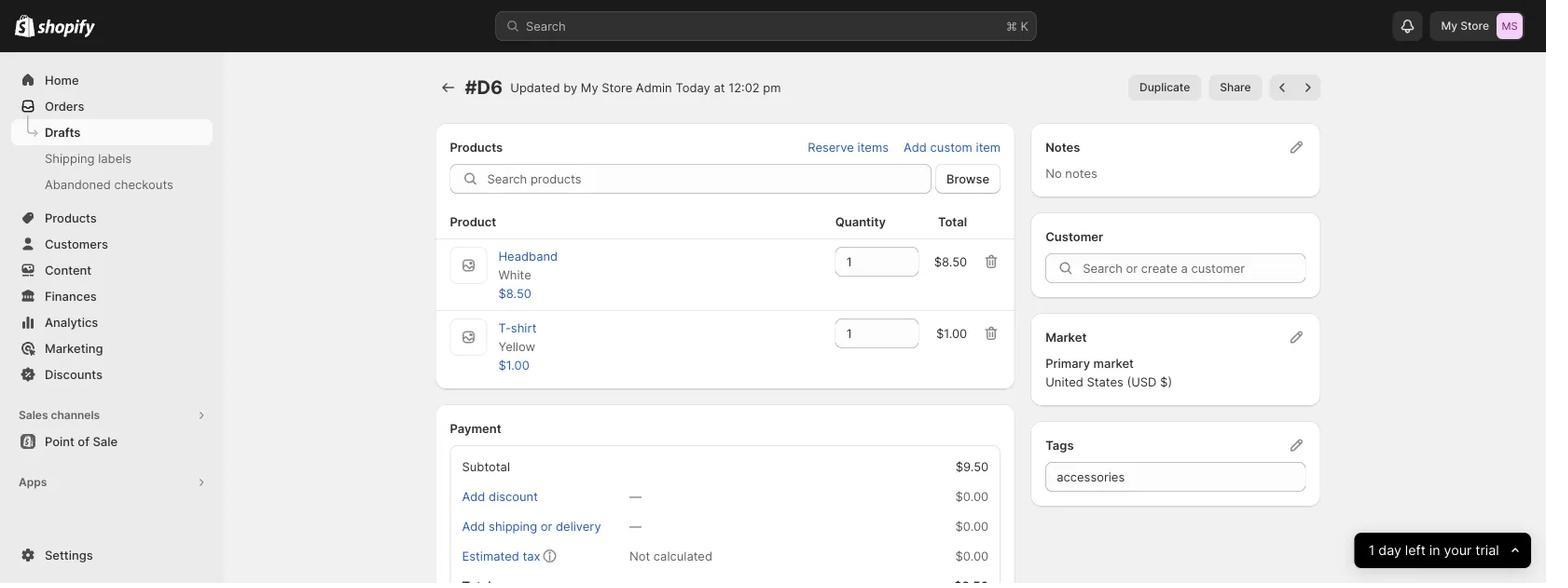 Task type: locate. For each thing, give the bounding box(es) containing it.
add discount
[[462, 490, 538, 504]]

by
[[563, 80, 577, 95]]

customers
[[45, 237, 108, 251]]

add up estimated on the bottom of page
[[462, 519, 485, 534]]

products up the "customers"
[[45, 211, 97, 225]]

1 vertical spatial $0.00
[[955, 519, 989, 534]]

subtotal
[[462, 460, 510, 474]]

$0.00 for add discount
[[955, 490, 989, 504]]

Search products text field
[[487, 164, 932, 194]]

1 horizontal spatial $1.00
[[936, 326, 967, 341]]

1 vertical spatial store
[[602, 80, 632, 95]]

0 vertical spatial store
[[1461, 19, 1489, 33]]

$1.00 button
[[487, 352, 541, 379]]

1 $0.00 from the top
[[955, 490, 989, 504]]

share button
[[1209, 75, 1262, 101]]

admin
[[636, 80, 672, 95]]

1 vertical spatial —
[[629, 519, 641, 534]]

0 vertical spatial my
[[1441, 19, 1458, 33]]

abandoned checkouts link
[[11, 172, 213, 198]]

point of sale link
[[11, 429, 213, 455]]

1 vertical spatial $1.00
[[498, 358, 529, 373]]

my left my store image
[[1441, 19, 1458, 33]]

reserve
[[808, 140, 854, 154]]

0 vertical spatial products
[[450, 140, 503, 154]]

0 vertical spatial $0.00
[[955, 490, 989, 504]]

add for add discount
[[462, 490, 485, 504]]

or
[[541, 519, 552, 534]]

$8.50 down white
[[498, 286, 531, 301]]

items
[[858, 140, 889, 154]]

my inside #d6 updated by my store admin today at 12:02 pm
[[581, 80, 598, 95]]

⌘
[[1006, 19, 1017, 33]]

0 vertical spatial add
[[904, 140, 927, 154]]

add custom item
[[904, 140, 1001, 154]]

content link
[[11, 257, 213, 283]]

$8.50 button
[[487, 281, 543, 307]]

reserve items
[[808, 140, 889, 154]]

notes
[[1065, 166, 1097, 180]]

my right by
[[581, 80, 598, 95]]

None number field
[[835, 247, 891, 277], [835, 319, 891, 349], [835, 247, 891, 277], [835, 319, 891, 349]]

1 — from the top
[[629, 490, 641, 504]]

add
[[904, 140, 927, 154], [462, 490, 485, 504], [462, 519, 485, 534]]

t-shirt yellow
[[498, 321, 537, 354]]

store left admin
[[602, 80, 632, 95]]

store inside #d6 updated by my store admin today at 12:02 pm
[[602, 80, 632, 95]]

1
[[1369, 543, 1375, 559]]

0 horizontal spatial my
[[581, 80, 598, 95]]

abandoned
[[45, 177, 111, 192]]

0 vertical spatial —
[[629, 490, 641, 504]]

products down #d6
[[450, 140, 503, 154]]

delivery
[[556, 519, 601, 534]]

store left my store image
[[1461, 19, 1489, 33]]

2 vertical spatial add
[[462, 519, 485, 534]]

1 vertical spatial $8.50
[[498, 286, 531, 301]]

calculated
[[654, 549, 712, 564]]

day
[[1379, 543, 1402, 559]]

$0.00 for add shipping or delivery
[[955, 519, 989, 534]]

tax
[[523, 549, 540, 564]]

0 horizontal spatial store
[[602, 80, 632, 95]]

products
[[450, 140, 503, 154], [45, 211, 97, 225]]

1 day left in your trial button
[[1355, 533, 1531, 569]]

add discount button
[[451, 484, 549, 510]]

2 vertical spatial $0.00
[[955, 549, 989, 564]]

estimated tax button
[[451, 544, 552, 570]]

home
[[45, 73, 79, 87]]

no notes
[[1046, 166, 1097, 180]]

add left custom
[[904, 140, 927, 154]]

shipping labels
[[45, 151, 132, 166]]

$8.50 down "total"
[[934, 255, 967, 269]]

my
[[1441, 19, 1458, 33], [581, 80, 598, 95]]

headband white
[[498, 249, 558, 282]]

drafts
[[45, 125, 80, 139]]

sale
[[93, 435, 118, 449]]

united
[[1046, 375, 1083, 389]]

market
[[1046, 330, 1087, 345]]

orders link
[[11, 93, 213, 119]]

0 horizontal spatial $1.00
[[498, 358, 529, 373]]

1 vertical spatial add
[[462, 490, 485, 504]]

add custom item button
[[892, 134, 1012, 160]]

None text field
[[1046, 463, 1306, 492]]

notes
[[1046, 140, 1080, 154]]

add for add custom item
[[904, 140, 927, 154]]

my store
[[1441, 19, 1489, 33]]

0 vertical spatial $8.50
[[934, 255, 967, 269]]

0 horizontal spatial $8.50
[[498, 286, 531, 301]]

3 $0.00 from the top
[[955, 549, 989, 564]]

discount
[[489, 490, 538, 504]]

add shipping or delivery
[[462, 519, 601, 534]]

—
[[629, 490, 641, 504], [629, 519, 641, 534]]

add down subtotal on the left of the page
[[462, 490, 485, 504]]

analytics
[[45, 315, 98, 330]]

store
[[1461, 19, 1489, 33], [602, 80, 632, 95]]

discounts link
[[11, 362, 213, 388]]

settings link
[[11, 543, 213, 569]]

1 vertical spatial my
[[581, 80, 598, 95]]

$)
[[1160, 375, 1172, 389]]

$1.00
[[936, 326, 967, 341], [498, 358, 529, 373]]

$8.50 inside $8.50 button
[[498, 286, 531, 301]]

marketing
[[45, 341, 103, 356]]

2 $0.00 from the top
[[955, 519, 989, 534]]

at
[[714, 80, 725, 95]]

market
[[1094, 356, 1134, 371]]

channels
[[51, 409, 100, 422]]

0 horizontal spatial products
[[45, 211, 97, 225]]

2 — from the top
[[629, 519, 641, 534]]

pm
[[763, 80, 781, 95]]



Task type: describe. For each thing, give the bounding box(es) containing it.
yellow
[[498, 339, 535, 354]]

white
[[498, 268, 531, 282]]

sales
[[19, 409, 48, 422]]

#d6 updated by my store admin today at 12:02 pm
[[465, 76, 781, 99]]

my store image
[[1497, 13, 1523, 39]]

tags
[[1046, 438, 1074, 453]]

t-shirt link
[[498, 321, 537, 335]]

12:02
[[728, 80, 760, 95]]

marketing link
[[11, 336, 213, 362]]

primary
[[1046, 356, 1090, 371]]

no
[[1046, 166, 1062, 180]]

finances
[[45, 289, 97, 304]]

in
[[1430, 543, 1441, 559]]

— for add discount
[[629, 490, 641, 504]]

1 horizontal spatial my
[[1441, 19, 1458, 33]]

not
[[629, 549, 650, 564]]

states
[[1087, 375, 1124, 389]]

1 vertical spatial products
[[45, 211, 97, 225]]

estimated tax
[[462, 549, 540, 564]]

quantity
[[835, 214, 886, 229]]

$9.50
[[956, 460, 989, 474]]

browse button
[[935, 164, 1001, 194]]

add for add shipping or delivery
[[462, 519, 485, 534]]

Search or create a customer text field
[[1083, 254, 1306, 283]]

#d6
[[465, 76, 503, 99]]

1 horizontal spatial $8.50
[[934, 255, 967, 269]]

item
[[976, 140, 1001, 154]]

finances link
[[11, 283, 213, 310]]

apps button
[[11, 470, 213, 496]]

shipping labels link
[[11, 145, 213, 172]]

1 horizontal spatial products
[[450, 140, 503, 154]]

not calculated
[[629, 549, 712, 564]]

content
[[45, 263, 92, 277]]

settings
[[45, 548, 93, 563]]

custom
[[930, 140, 973, 154]]

headband link
[[498, 249, 558, 263]]

1 horizontal spatial store
[[1461, 19, 1489, 33]]

duplicate
[[1140, 81, 1190, 94]]

— for add shipping or delivery
[[629, 519, 641, 534]]

primary market united states (usd $)
[[1046, 356, 1172, 389]]

customers link
[[11, 231, 213, 257]]

point
[[45, 435, 75, 449]]

abandoned checkouts
[[45, 177, 173, 192]]

shopify image
[[38, 19, 95, 38]]

analytics link
[[11, 310, 213, 336]]

orders
[[45, 99, 84, 113]]

total
[[938, 214, 967, 229]]

shirt
[[511, 321, 537, 335]]

trial
[[1476, 543, 1499, 559]]

search
[[526, 19, 566, 33]]

t-
[[498, 321, 511, 335]]

shipping
[[45, 151, 95, 166]]

headband
[[498, 249, 558, 263]]

labels
[[98, 151, 132, 166]]

checkouts
[[114, 177, 173, 192]]

apps
[[19, 476, 47, 490]]

today
[[676, 80, 710, 95]]

left
[[1405, 543, 1426, 559]]

share
[[1220, 81, 1251, 94]]

home link
[[11, 67, 213, 93]]

point of sale
[[45, 435, 118, 449]]

estimated
[[462, 549, 519, 564]]

payment
[[450, 422, 501, 436]]

sales channels
[[19, 409, 100, 422]]

⌘ k
[[1006, 19, 1029, 33]]

(usd
[[1127, 375, 1157, 389]]

$1.00 inside button
[[498, 358, 529, 373]]

0 vertical spatial $1.00
[[936, 326, 967, 341]]

customer
[[1046, 229, 1103, 244]]

shopify image
[[15, 15, 35, 37]]

duplicate button
[[1128, 75, 1201, 101]]

discounts
[[45, 367, 103, 382]]

your
[[1444, 543, 1472, 559]]

products link
[[11, 205, 213, 231]]

point of sale button
[[0, 429, 224, 455]]

add shipping or delivery button
[[451, 514, 612, 540]]

drafts link
[[11, 119, 213, 145]]

updated
[[510, 80, 560, 95]]



Task type: vqa. For each thing, say whether or not it's contained in the screenshot.
SEARCH search box
no



